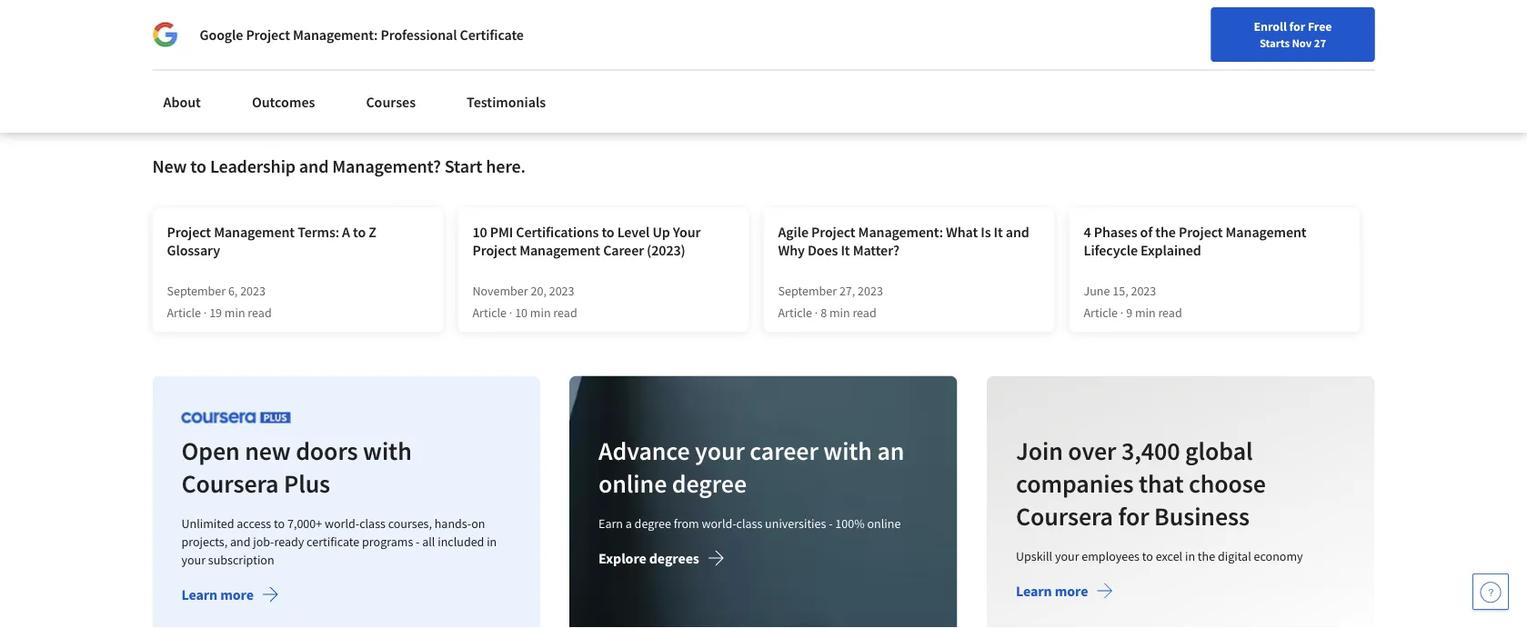 Task type: describe. For each thing, give the bounding box(es) containing it.
unlimited access to 7,000+ world-class courses, hands-on projects, and job-ready certificate programs - all included in your subscription
[[181, 515, 497, 568]]

certificate
[[460, 25, 524, 44]]

on
[[471, 515, 485, 532]]

that
[[1139, 468, 1184, 499]]

of
[[1140, 223, 1153, 242]]

15,
[[1113, 283, 1128, 299]]

terms:
[[298, 223, 339, 242]]

27
[[1314, 35, 1326, 50]]

2023 for terms:
[[240, 283, 266, 299]]

(2023)
[[647, 242, 686, 260]]

new to leadership and management? start here.
[[152, 155, 526, 177]]

degrees
[[649, 549, 699, 568]]

agile project management: what is it and why does it matter?
[[778, 223, 1029, 260]]

new
[[245, 435, 291, 467]]

1 horizontal spatial learn more
[[1016, 582, 1088, 600]]

september 27, 2023 article · 8 min read
[[778, 283, 883, 321]]

8
[[821, 304, 827, 321]]

earn a degree from world-class universities - 100% online
[[599, 515, 901, 532]]

courses,
[[388, 515, 432, 532]]

9
[[1126, 304, 1132, 321]]

degree inside advance your career with an online degree
[[672, 468, 747, 499]]

management inside '4 phases of the project management lifecycle explained'
[[1226, 223, 1306, 242]]

open
[[181, 435, 240, 467]]

with for career
[[824, 435, 872, 467]]

1 horizontal spatial -
[[829, 515, 833, 532]]

7,000+
[[287, 515, 322, 532]]

read for certifications
[[553, 304, 577, 321]]

min for project
[[829, 304, 850, 321]]

min for management
[[225, 304, 245, 321]]

ready
[[274, 534, 304, 550]]

nov
[[1292, 35, 1312, 50]]

your for upskill
[[1055, 548, 1079, 564]]

enroll
[[1254, 18, 1287, 35]]

career
[[750, 435, 819, 467]]

learner kristalyn c philippines image
[[214, 0, 771, 75]]

for inside join over 3,400 global companies that choose coursera for business
[[1118, 500, 1149, 532]]

enroll for free starts nov 27
[[1254, 18, 1332, 50]]

in inside unlimited access to 7,000+ world-class courses, hands-on projects, and job-ready certificate programs - all included in your subscription
[[487, 534, 497, 550]]

to left excel
[[1142, 548, 1153, 564]]

19
[[209, 304, 222, 321]]

your
[[673, 223, 701, 242]]

digital
[[1218, 548, 1251, 564]]

management: for professional
[[293, 25, 378, 44]]

lifecycle
[[1084, 242, 1138, 260]]

and inside unlimited access to 7,000+ world-class courses, hands-on projects, and job-ready certificate programs - all included in your subscription
[[230, 534, 251, 550]]

matter?
[[853, 242, 900, 260]]

about link
[[152, 82, 212, 122]]

join over 3,400 global companies that choose coursera for business
[[1016, 435, 1266, 532]]

programs
[[362, 534, 413, 550]]

starts
[[1260, 35, 1290, 50]]

slides element
[[185, 90, 1342, 108]]

over
[[1068, 435, 1116, 467]]

economy
[[1254, 548, 1303, 564]]

learn for right learn more link
[[1016, 582, 1052, 600]]

english button
[[1145, 0, 1255, 59]]

class for universities
[[736, 515, 763, 532]]

class for courses,
[[359, 515, 386, 532]]

about
[[163, 93, 201, 111]]

min for phases
[[1135, 304, 1156, 321]]

a
[[342, 223, 350, 242]]

what
[[946, 223, 978, 242]]

outcomes link
[[241, 82, 326, 122]]

outcomes
[[252, 93, 315, 111]]

world- for 7,000+
[[325, 515, 359, 532]]

advance
[[599, 435, 690, 467]]

management?
[[332, 155, 441, 177]]

level
[[617, 223, 650, 242]]

your for advance
[[695, 435, 745, 467]]

pmi
[[490, 223, 513, 242]]

4 phases of the project management lifecycle explained
[[1084, 223, 1306, 260]]

0 vertical spatial and
[[299, 155, 329, 177]]

courses link
[[355, 82, 427, 122]]

an
[[877, 435, 905, 467]]

min for pmi
[[530, 304, 551, 321]]

read for of
[[1158, 304, 1182, 321]]

1 horizontal spatial in
[[1185, 548, 1195, 564]]

start
[[444, 155, 482, 177]]

agile
[[778, 223, 808, 242]]

0 horizontal spatial learn more
[[181, 586, 254, 604]]

2023 for certifications
[[549, 283, 574, 299]]

2023 for management:
[[858, 283, 883, 299]]

online inside advance your career with an online degree
[[599, 468, 667, 499]]

join
[[1016, 435, 1063, 467]]

projects,
[[181, 534, 228, 550]]

does
[[808, 242, 838, 260]]

coursera plus image
[[181, 412, 291, 424]]

project inside project management terms: a to z glossary
[[167, 223, 211, 242]]

leadership
[[210, 155, 296, 177]]

phases
[[1094, 223, 1137, 242]]

project inside '4 phases of the project management lifecycle explained'
[[1179, 223, 1223, 242]]

plus
[[284, 468, 330, 499]]

google image
[[152, 22, 178, 47]]

here.
[[486, 155, 526, 177]]



Task type: locate. For each thing, give the bounding box(es) containing it.
2023 inside november 20, 2023 article · 10 min read
[[549, 283, 574, 299]]

and up subscription
[[230, 534, 251, 550]]

september inside september 27, 2023 article · 8 min read
[[778, 283, 837, 299]]

with left an
[[824, 435, 872, 467]]

min down 20,
[[530, 304, 551, 321]]

help center image
[[1480, 581, 1502, 603]]

1 horizontal spatial more
[[1055, 582, 1088, 600]]

with right doors
[[363, 435, 412, 467]]

coursera inside the open new doors with coursera plus
[[181, 468, 279, 499]]

management inside project management terms: a to z glossary
[[214, 223, 295, 242]]

november
[[472, 283, 528, 299]]

1 read from the left
[[248, 304, 272, 321]]

4 min from the left
[[1135, 304, 1156, 321]]

september up '8'
[[778, 283, 837, 299]]

in
[[487, 534, 497, 550], [1185, 548, 1195, 564]]

4 2023 from the left
[[1131, 283, 1156, 299]]

companies
[[1016, 468, 1134, 499]]

1 horizontal spatial it
[[994, 223, 1003, 242]]

advance your career with an online degree
[[599, 435, 905, 499]]

more for right learn more link
[[1055, 582, 1088, 600]]

access
[[237, 515, 271, 532]]

management: left "professional"
[[293, 25, 378, 44]]

project inside 10 pmi certifications to level up your project management career (2023)
[[472, 242, 517, 260]]

None search field
[[259, 11, 696, 48]]

- inside unlimited access to 7,000+ world-class courses, hands-on projects, and job-ready certificate programs - all included in your subscription
[[416, 534, 420, 550]]

november 20, 2023 article · 10 min read
[[472, 283, 577, 321]]

3 min from the left
[[829, 304, 850, 321]]

article for project management terms: a to z glossary
[[167, 304, 201, 321]]

learn
[[1016, 582, 1052, 600], [181, 586, 217, 604]]

subscription
[[208, 552, 274, 568]]

to
[[190, 155, 206, 177], [353, 223, 366, 242], [602, 223, 614, 242], [274, 515, 285, 532], [1142, 548, 1153, 564]]

2023 inside september 27, 2023 article · 8 min read
[[858, 283, 883, 299]]

10 pmi certifications to level up your project management career (2023)
[[472, 223, 701, 260]]

1 with from the left
[[363, 435, 412, 467]]

read for management:
[[853, 304, 877, 321]]

read for terms:
[[248, 304, 272, 321]]

1 vertical spatial for
[[1118, 500, 1149, 532]]

earn
[[599, 515, 623, 532]]

0 horizontal spatial coursera
[[181, 468, 279, 499]]

1 vertical spatial the
[[1198, 548, 1215, 564]]

degree right a
[[635, 515, 671, 532]]

and right leadership
[[299, 155, 329, 177]]

the left digital
[[1198, 548, 1215, 564]]

1 vertical spatial online
[[867, 515, 901, 532]]

2023 inside june 15, 2023 article · 9 min read
[[1131, 283, 1156, 299]]

20,
[[531, 283, 547, 299]]

your right upskill
[[1055, 548, 1079, 564]]

coursera
[[181, 468, 279, 499], [1016, 500, 1113, 532]]

with inside advance your career with an online degree
[[824, 435, 872, 467]]

coursera down companies
[[1016, 500, 1113, 532]]

2023
[[240, 283, 266, 299], [549, 283, 574, 299], [858, 283, 883, 299], [1131, 283, 1156, 299]]

min right 9
[[1135, 304, 1156, 321]]

a
[[626, 515, 632, 532]]

included
[[438, 534, 484, 550]]

world- up certificate
[[325, 515, 359, 532]]

article inside september 6, 2023 article · 19 min read
[[167, 304, 201, 321]]

1 min from the left
[[225, 304, 245, 321]]

read inside september 27, 2023 article · 8 min read
[[853, 304, 877, 321]]

1 horizontal spatial management
[[519, 242, 600, 260]]

read inside june 15, 2023 article · 9 min read
[[1158, 304, 1182, 321]]

2 2023 from the left
[[549, 283, 574, 299]]

1 horizontal spatial world-
[[702, 515, 736, 532]]

article down june
[[1084, 304, 1118, 321]]

to inside unlimited access to 7,000+ world-class courses, hands-on projects, and job-ready certificate programs - all included in your subscription
[[274, 515, 285, 532]]

0 horizontal spatial learn
[[181, 586, 217, 604]]

your left career
[[695, 435, 745, 467]]

to left level in the top left of the page
[[602, 223, 614, 242]]

read right 9
[[1158, 304, 1182, 321]]

2023 right 15,
[[1131, 283, 1156, 299]]

september for project management terms: a to z glossary
[[167, 283, 226, 299]]

0 horizontal spatial your
[[181, 552, 206, 568]]

explore degrees
[[599, 549, 699, 568]]

· down november
[[509, 304, 512, 321]]

june
[[1084, 283, 1110, 299]]

more down employees
[[1055, 582, 1088, 600]]

1 vertical spatial and
[[1006, 223, 1029, 242]]

your down projects,
[[181, 552, 206, 568]]

project down new
[[167, 223, 211, 242]]

1 2023 from the left
[[240, 283, 266, 299]]

z
[[369, 223, 376, 242]]

1 article from the left
[[167, 304, 201, 321]]

1 horizontal spatial 10
[[515, 304, 528, 321]]

upskill your employees to excel in the digital economy
[[1016, 548, 1303, 564]]

coursera down open
[[181, 468, 279, 499]]

min inside september 6, 2023 article · 19 min read
[[225, 304, 245, 321]]

1 horizontal spatial september
[[778, 283, 837, 299]]

4
[[1084, 223, 1091, 242]]

0 horizontal spatial 10
[[472, 223, 487, 242]]

read inside november 20, 2023 article · 10 min read
[[553, 304, 577, 321]]

· inside june 15, 2023 article · 9 min read
[[1120, 304, 1124, 321]]

project up november
[[472, 242, 517, 260]]

2 min from the left
[[530, 304, 551, 321]]

article inside september 27, 2023 article · 8 min read
[[778, 304, 812, 321]]

0 horizontal spatial class
[[359, 515, 386, 532]]

1 vertical spatial -
[[416, 534, 420, 550]]

glossary
[[167, 242, 220, 260]]

class inside unlimited access to 7,000+ world-class courses, hands-on projects, and job-ready certificate programs - all included in your subscription
[[359, 515, 386, 532]]

3,400
[[1121, 435, 1180, 467]]

10
[[472, 223, 487, 242], [515, 304, 528, 321]]

2023 inside september 6, 2023 article · 19 min read
[[240, 283, 266, 299]]

0 horizontal spatial the
[[1155, 223, 1176, 242]]

0 horizontal spatial more
[[220, 586, 254, 604]]

2 class from the left
[[736, 515, 763, 532]]

for down that
[[1118, 500, 1149, 532]]

0 vertical spatial -
[[829, 515, 833, 532]]

2023 right 27, at the top right
[[858, 283, 883, 299]]

2023 right 6,
[[240, 283, 266, 299]]

3 · from the left
[[815, 304, 818, 321]]

it right is
[[994, 223, 1003, 242]]

1 horizontal spatial management:
[[858, 223, 943, 242]]

· for project management terms: a to z glossary
[[204, 304, 207, 321]]

10 inside november 20, 2023 article · 10 min read
[[515, 304, 528, 321]]

0 vertical spatial online
[[599, 468, 667, 499]]

min inside november 20, 2023 article · 10 min read
[[530, 304, 551, 321]]

0 horizontal spatial online
[[599, 468, 667, 499]]

explore
[[599, 549, 647, 568]]

project management terms: a to z glossary
[[167, 223, 376, 260]]

universities
[[765, 515, 826, 532]]

online right the 100%
[[867, 515, 901, 532]]

learn down upskill
[[1016, 582, 1052, 600]]

read down 10 pmi certifications to level up your project management career (2023)
[[553, 304, 577, 321]]

management:
[[293, 25, 378, 44], [858, 223, 943, 242]]

3 read from the left
[[853, 304, 877, 321]]

3 article from the left
[[778, 304, 812, 321]]

in right excel
[[1185, 548, 1195, 564]]

0 horizontal spatial -
[[416, 534, 420, 550]]

class left universities
[[736, 515, 763, 532]]

1 horizontal spatial for
[[1289, 18, 1305, 35]]

show notifications image
[[1282, 23, 1303, 45]]

learn down projects,
[[181, 586, 217, 604]]

in right included
[[487, 534, 497, 550]]

management: left what
[[858, 223, 943, 242]]

to up ready
[[274, 515, 285, 532]]

online
[[599, 468, 667, 499], [867, 515, 901, 532]]

0 horizontal spatial management
[[214, 223, 295, 242]]

project right the of
[[1179, 223, 1223, 242]]

september up 19
[[167, 283, 226, 299]]

project
[[246, 25, 290, 44], [167, 223, 211, 242], [811, 223, 855, 242], [1179, 223, 1223, 242], [472, 242, 517, 260]]

· left 19
[[204, 304, 207, 321]]

your
[[695, 435, 745, 467], [1055, 548, 1079, 564], [181, 552, 206, 568]]

hands-
[[435, 515, 471, 532]]

1 horizontal spatial class
[[736, 515, 763, 532]]

27,
[[839, 283, 855, 299]]

free
[[1308, 18, 1332, 35]]

0 vertical spatial management:
[[293, 25, 378, 44]]

google project management: professional certificate
[[200, 25, 524, 44]]

google
[[200, 25, 243, 44]]

courses
[[366, 93, 416, 111]]

article inside november 20, 2023 article · 10 min read
[[472, 304, 507, 321]]

0 horizontal spatial with
[[363, 435, 412, 467]]

upskill
[[1016, 548, 1052, 564]]

2023 right 20,
[[549, 283, 574, 299]]

1 horizontal spatial with
[[824, 435, 872, 467]]

1 horizontal spatial learn
[[1016, 582, 1052, 600]]

and inside agile project management: what is it and why does it matter?
[[1006, 223, 1029, 242]]

1 · from the left
[[204, 304, 207, 321]]

it right does
[[841, 242, 850, 260]]

· inside september 27, 2023 article · 8 min read
[[815, 304, 818, 321]]

for up nov at the top of the page
[[1289, 18, 1305, 35]]

· for 4 phases of the project management lifecycle explained
[[1120, 304, 1124, 321]]

degree up from
[[672, 468, 747, 499]]

1 world- from the left
[[325, 515, 359, 532]]

4 article from the left
[[1084, 304, 1118, 321]]

2 world- from the left
[[702, 515, 736, 532]]

1 horizontal spatial and
[[299, 155, 329, 177]]

0 horizontal spatial september
[[167, 283, 226, 299]]

min right '8'
[[829, 304, 850, 321]]

september inside september 6, 2023 article · 19 min read
[[167, 283, 226, 299]]

1 vertical spatial 10
[[515, 304, 528, 321]]

1 horizontal spatial the
[[1198, 548, 1215, 564]]

project inside agile project management: what is it and why does it matter?
[[811, 223, 855, 242]]

doors
[[296, 435, 358, 467]]

· left 9
[[1120, 304, 1124, 321]]

more down subscription
[[220, 586, 254, 604]]

1 horizontal spatial your
[[695, 435, 745, 467]]

explore degrees link
[[599, 549, 725, 572]]

2 horizontal spatial and
[[1006, 223, 1029, 242]]

learn more down subscription
[[181, 586, 254, 604]]

the inside '4 phases of the project management lifecycle explained'
[[1155, 223, 1176, 242]]

article left 19
[[167, 304, 201, 321]]

to inside 10 pmi certifications to level up your project management career (2023)
[[602, 223, 614, 242]]

class
[[359, 515, 386, 532], [736, 515, 763, 532]]

10 inside 10 pmi certifications to level up your project management career (2023)
[[472, 223, 487, 242]]

global
[[1185, 435, 1253, 467]]

0 horizontal spatial management:
[[293, 25, 378, 44]]

to right new
[[190, 155, 206, 177]]

article left '8'
[[778, 304, 812, 321]]

0 vertical spatial 10
[[472, 223, 487, 242]]

open new doors with coursera plus
[[181, 435, 412, 499]]

is
[[981, 223, 991, 242]]

· for 10 pmi certifications to level up your project management career (2023)
[[509, 304, 512, 321]]

professional
[[381, 25, 457, 44]]

all
[[422, 534, 435, 550]]

2023 for of
[[1131, 283, 1156, 299]]

learn more link down subscription
[[181, 586, 279, 608]]

2 article from the left
[[472, 304, 507, 321]]

for
[[1289, 18, 1305, 35], [1118, 500, 1149, 532]]

min inside june 15, 2023 article · 9 min read
[[1135, 304, 1156, 321]]

0 vertical spatial degree
[[672, 468, 747, 499]]

10 left the pmi
[[472, 223, 487, 242]]

0 vertical spatial the
[[1155, 223, 1176, 242]]

english
[[1178, 20, 1222, 39]]

10 down november
[[515, 304, 528, 321]]

- left all
[[416, 534, 420, 550]]

0 horizontal spatial in
[[487, 534, 497, 550]]

learn more link down upskill
[[1016, 582, 1113, 605]]

online down 'advance' at the bottom left
[[599, 468, 667, 499]]

min right 19
[[225, 304, 245, 321]]

june 15, 2023 article · 9 min read
[[1084, 283, 1182, 321]]

world- inside unlimited access to 7,000+ world-class courses, hands-on projects, and job-ready certificate programs - all included in your subscription
[[325, 515, 359, 532]]

-
[[829, 515, 833, 532], [416, 534, 420, 550]]

article inside june 15, 2023 article · 9 min read
[[1084, 304, 1118, 321]]

2 horizontal spatial your
[[1055, 548, 1079, 564]]

0 horizontal spatial for
[[1118, 500, 1149, 532]]

1 vertical spatial degree
[[635, 515, 671, 532]]

for inside enroll for free starts nov 27
[[1289, 18, 1305, 35]]

0 horizontal spatial learn more link
[[181, 586, 279, 608]]

0 horizontal spatial and
[[230, 534, 251, 550]]

job-
[[253, 534, 274, 550]]

world- right from
[[702, 515, 736, 532]]

1 vertical spatial management:
[[858, 223, 943, 242]]

read inside september 6, 2023 article · 19 min read
[[248, 304, 272, 321]]

from
[[674, 515, 699, 532]]

read down 27, at the top right
[[853, 304, 877, 321]]

- left the 100%
[[829, 515, 833, 532]]

certifications
[[516, 223, 599, 242]]

article for 10 pmi certifications to level up your project management career (2023)
[[472, 304, 507, 321]]

0 horizontal spatial world-
[[325, 515, 359, 532]]

excel
[[1156, 548, 1182, 564]]

1 horizontal spatial coursera
[[1016, 500, 1113, 532]]

article for agile project management: what is it and why does it matter?
[[778, 304, 812, 321]]

3 2023 from the left
[[858, 283, 883, 299]]

certificate
[[307, 534, 360, 550]]

class up programs
[[359, 515, 386, 532]]

2 · from the left
[[509, 304, 512, 321]]

with for doors
[[363, 435, 412, 467]]

new
[[152, 155, 187, 177]]

0 horizontal spatial it
[[841, 242, 850, 260]]

article
[[167, 304, 201, 321], [472, 304, 507, 321], [778, 304, 812, 321], [1084, 304, 1118, 321]]

· for agile project management: what is it and why does it matter?
[[815, 304, 818, 321]]

1 horizontal spatial online
[[867, 515, 901, 532]]

world- for from
[[702, 515, 736, 532]]

2 read from the left
[[553, 304, 577, 321]]

unlimited
[[181, 515, 234, 532]]

to inside project management terms: a to z glossary
[[353, 223, 366, 242]]

0 vertical spatial coursera
[[181, 468, 279, 499]]

coursera inside join over 3,400 global companies that choose coursera for business
[[1016, 500, 1113, 532]]

1 september from the left
[[167, 283, 226, 299]]

why
[[778, 242, 805, 260]]

to left z at the left top of page
[[353, 223, 366, 242]]

your inside unlimited access to 7,000+ world-class courses, hands-on projects, and job-ready certificate programs - all included in your subscription
[[181, 552, 206, 568]]

explained
[[1141, 242, 1201, 260]]

100%
[[835, 515, 865, 532]]

september for agile project management: what is it and why does it matter?
[[778, 283, 837, 299]]

2 september from the left
[[778, 283, 837, 299]]

project right google
[[246, 25, 290, 44]]

management: inside agile project management: what is it and why does it matter?
[[858, 223, 943, 242]]

1 class from the left
[[359, 515, 386, 532]]

2 with from the left
[[824, 435, 872, 467]]

min
[[225, 304, 245, 321], [530, 304, 551, 321], [829, 304, 850, 321], [1135, 304, 1156, 321]]

0 vertical spatial for
[[1289, 18, 1305, 35]]

more for learn more link to the left
[[220, 586, 254, 604]]

min inside september 27, 2023 article · 8 min read
[[829, 304, 850, 321]]

your inside advance your career with an online degree
[[695, 435, 745, 467]]

article down november
[[472, 304, 507, 321]]

learn more
[[1016, 582, 1088, 600], [181, 586, 254, 604]]

employees
[[1082, 548, 1139, 564]]

learn for learn more link to the left
[[181, 586, 217, 604]]

1 vertical spatial coursera
[[1016, 500, 1113, 532]]

4 · from the left
[[1120, 304, 1124, 321]]

management: for what
[[858, 223, 943, 242]]

1 horizontal spatial learn more link
[[1016, 582, 1113, 605]]

testimonials
[[467, 93, 546, 111]]

management inside 10 pmi certifications to level up your project management career (2023)
[[519, 242, 600, 260]]

article for 4 phases of the project management lifecycle explained
[[1084, 304, 1118, 321]]

with inside the open new doors with coursera plus
[[363, 435, 412, 467]]

september 6, 2023 article · 19 min read
[[167, 283, 272, 321]]

more
[[1055, 582, 1088, 600], [220, 586, 254, 604]]

choose
[[1189, 468, 1266, 499]]

project right agile
[[811, 223, 855, 242]]

read right 19
[[248, 304, 272, 321]]

2 vertical spatial and
[[230, 534, 251, 550]]

· inside november 20, 2023 article · 10 min read
[[509, 304, 512, 321]]

· inside september 6, 2023 article · 19 min read
[[204, 304, 207, 321]]

the right the of
[[1155, 223, 1176, 242]]

· left '8'
[[815, 304, 818, 321]]

2 horizontal spatial management
[[1226, 223, 1306, 242]]

and right is
[[1006, 223, 1029, 242]]

4 read from the left
[[1158, 304, 1182, 321]]

learn more down upskill
[[1016, 582, 1088, 600]]



Task type: vqa. For each thing, say whether or not it's contained in the screenshot.


